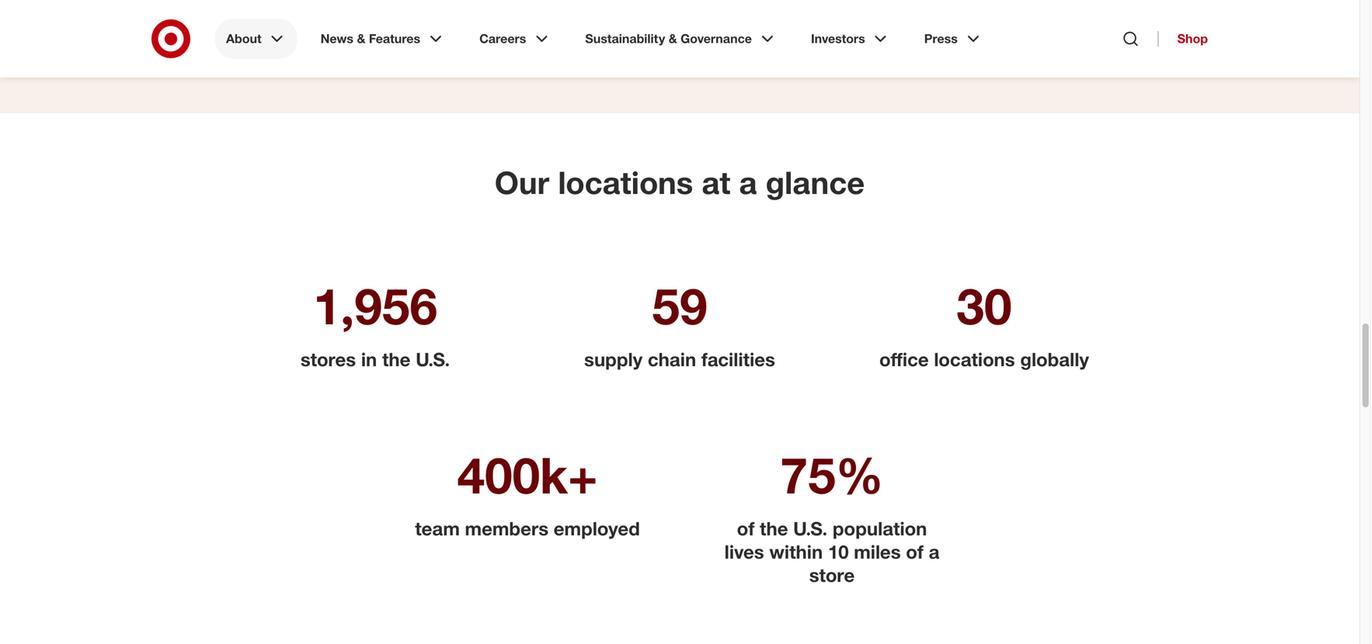 Task type: describe. For each thing, give the bounding box(es) containing it.
0 vertical spatial a
[[739, 164, 757, 202]]

team members employed
[[415, 518, 640, 540]]

locations for our
[[558, 164, 693, 202]]

features
[[369, 31, 420, 46]]

1,956
[[313, 276, 437, 336]]

team
[[415, 518, 460, 540]]

chain
[[648, 348, 696, 371]]

our
[[495, 164, 549, 202]]

supply
[[584, 348, 643, 371]]

in
[[361, 348, 377, 371]]

of the u.s. population lives within 10 miles of a store
[[725, 518, 939, 587]]

lives
[[725, 541, 764, 564]]

a inside the of the u.s. population lives within 10 miles of a store
[[929, 541, 939, 564]]

0 vertical spatial u.s.
[[416, 348, 450, 371]]

news & features link
[[310, 19, 456, 59]]

& for governance
[[669, 31, 677, 46]]

our locations at a glance
[[495, 164, 865, 202]]

the inside the of the u.s. population lives within 10 miles of a store
[[760, 518, 788, 540]]

sustainability & governance link
[[574, 19, 788, 59]]

30
[[957, 276, 1012, 336]]

population
[[833, 518, 927, 540]]

glance
[[766, 164, 865, 202]]

careers link
[[468, 19, 562, 59]]

members
[[465, 518, 549, 540]]

about link
[[215, 19, 297, 59]]

about
[[226, 31, 262, 46]]

shop
[[1177, 31, 1208, 46]]

governance
[[681, 31, 752, 46]]



Task type: locate. For each thing, give the bounding box(es) containing it.
shop link
[[1158, 31, 1208, 47]]

59
[[652, 276, 707, 336]]

investors
[[811, 31, 865, 46]]

miles
[[854, 541, 901, 564]]

1 vertical spatial of
[[906, 541, 924, 564]]

0 horizontal spatial u.s.
[[416, 348, 450, 371]]

of right miles
[[906, 541, 924, 564]]

1 vertical spatial a
[[929, 541, 939, 564]]

0 horizontal spatial of
[[737, 518, 755, 540]]

stores in the u.s.
[[301, 348, 450, 371]]

1 horizontal spatial a
[[929, 541, 939, 564]]

globally
[[1020, 348, 1089, 371]]

u.s. right in
[[416, 348, 450, 371]]

1 horizontal spatial of
[[906, 541, 924, 564]]

0 horizontal spatial locations
[[558, 164, 693, 202]]

0 horizontal spatial &
[[357, 31, 365, 46]]

a right miles
[[929, 541, 939, 564]]

office locations globally
[[879, 348, 1089, 371]]

& right news in the top of the page
[[357, 31, 365, 46]]

the right in
[[382, 348, 410, 371]]

0 vertical spatial the
[[382, 348, 410, 371]]

u.s. up within
[[793, 518, 827, 540]]

10
[[828, 541, 849, 564]]

0 vertical spatial locations
[[558, 164, 693, 202]]

office
[[879, 348, 929, 371]]

stores
[[301, 348, 356, 371]]

news
[[321, 31, 353, 46]]

at
[[702, 164, 731, 202]]

facilities
[[701, 348, 775, 371]]

a
[[739, 164, 757, 202], [929, 541, 939, 564]]

u.s.
[[416, 348, 450, 371], [793, 518, 827, 540]]

of
[[737, 518, 755, 540], [906, 541, 924, 564]]

the up within
[[760, 518, 788, 540]]

1 horizontal spatial u.s.
[[793, 518, 827, 540]]

2 & from the left
[[669, 31, 677, 46]]

75%
[[781, 445, 883, 506]]

the
[[382, 348, 410, 371], [760, 518, 788, 540]]

0 horizontal spatial the
[[382, 348, 410, 371]]

press
[[924, 31, 958, 46]]

1 vertical spatial locations
[[934, 348, 1015, 371]]

sustainability
[[585, 31, 665, 46]]

press link
[[913, 19, 993, 59]]

a right at
[[739, 164, 757, 202]]

1 horizontal spatial locations
[[934, 348, 1015, 371]]

1 & from the left
[[357, 31, 365, 46]]

1 horizontal spatial &
[[669, 31, 677, 46]]

investors link
[[800, 19, 901, 59]]

1 horizontal spatial the
[[760, 518, 788, 540]]

careers
[[479, 31, 526, 46]]

400k+
[[457, 445, 598, 506]]

& left governance
[[669, 31, 677, 46]]

1 vertical spatial u.s.
[[793, 518, 827, 540]]

within
[[769, 541, 823, 564]]

news & features
[[321, 31, 420, 46]]

sustainability & governance
[[585, 31, 752, 46]]

&
[[357, 31, 365, 46], [669, 31, 677, 46]]

locations
[[558, 164, 693, 202], [934, 348, 1015, 371]]

1 vertical spatial the
[[760, 518, 788, 540]]

store
[[809, 564, 855, 587]]

0 horizontal spatial a
[[739, 164, 757, 202]]

locations for office
[[934, 348, 1015, 371]]

u.s. inside the of the u.s. population lives within 10 miles of a store
[[793, 518, 827, 540]]

0 vertical spatial of
[[737, 518, 755, 540]]

& for features
[[357, 31, 365, 46]]

supply chain facilities
[[584, 348, 775, 371]]

employed
[[554, 518, 640, 540]]

of up lives
[[737, 518, 755, 540]]



Task type: vqa. For each thing, say whether or not it's contained in the screenshot.
'Sustainability'
yes



